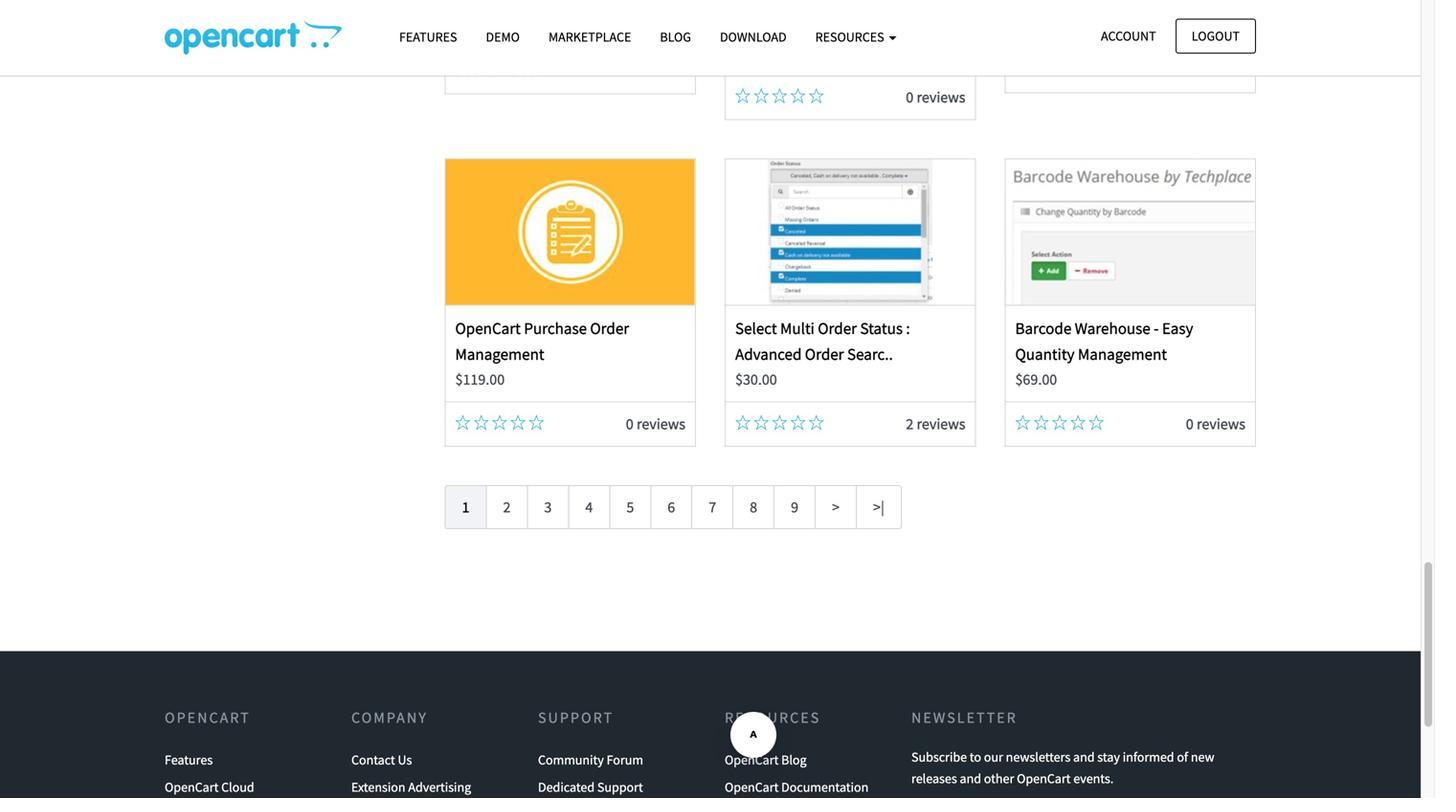 Task type: locate. For each thing, give the bounding box(es) containing it.
2 link
[[486, 486, 528, 530]]

select multi order status : advanced order searc.. $30.00
[[735, 318, 910, 389]]

features for opencart cloud
[[165, 751, 213, 769]]

opencart down newsletters
[[1017, 770, 1071, 787]]

opencart inside 'opencart purchase order management $119.00'
[[455, 318, 521, 338]]

3
[[544, 498, 552, 517]]

reviews
[[1197, 61, 1246, 80], [637, 62, 686, 81], [917, 88, 966, 107], [637, 415, 686, 434], [917, 415, 966, 434], [1197, 415, 1246, 434]]

barcode warehouse - easy quantity management link
[[1015, 318, 1193, 365]]

community forum
[[538, 751, 643, 769]]

4 link
[[568, 486, 610, 530]]

0 vertical spatial features
[[399, 28, 457, 45]]

order
[[590, 318, 629, 338], [818, 318, 857, 338], [805, 344, 844, 365]]

star light o image
[[1015, 61, 1031, 76], [1034, 61, 1049, 76], [1052, 61, 1067, 76], [1089, 61, 1104, 76], [455, 62, 471, 77], [474, 62, 489, 77], [492, 62, 507, 77], [510, 62, 526, 77], [772, 88, 787, 103], [790, 88, 806, 103], [809, 88, 824, 103], [455, 415, 471, 430], [474, 415, 489, 430], [492, 415, 507, 430], [735, 415, 751, 430], [772, 415, 787, 430], [1015, 415, 1031, 430], [1089, 415, 1104, 430]]

2 for 2
[[503, 498, 511, 517]]

contact us link
[[351, 747, 412, 774]]

download link
[[706, 20, 801, 54]]

1 vertical spatial support
[[597, 779, 643, 796]]

barcode warehouse - easy quantity management image
[[1006, 159, 1255, 305]]

opencart cloud
[[165, 779, 254, 796]]

0 vertical spatial and
[[1073, 749, 1095, 766]]

our
[[984, 749, 1003, 766]]

support down the forum
[[597, 779, 643, 796]]

opencart documentation
[[725, 779, 869, 796]]

opencart documentation link
[[725, 774, 869, 798]]

0 horizontal spatial features link
[[165, 747, 213, 774]]

account
[[1101, 27, 1156, 45]]

features link
[[385, 20, 472, 54], [165, 747, 213, 774]]

1 vertical spatial 4
[[585, 498, 593, 517]]

-
[[1154, 318, 1159, 338]]

order down the multi
[[805, 344, 844, 365]]

star light o image
[[1071, 61, 1086, 76], [529, 62, 544, 77], [735, 88, 751, 103], [754, 88, 769, 103], [510, 415, 526, 430], [529, 415, 544, 430], [754, 415, 769, 430], [790, 415, 806, 430], [809, 415, 824, 430], [1034, 415, 1049, 430], [1052, 415, 1067, 430], [1071, 415, 1086, 430]]

company
[[351, 709, 428, 728]]

warehouse
[[1075, 318, 1151, 338]]

0 horizontal spatial features
[[165, 751, 213, 769]]

0 horizontal spatial 2
[[503, 498, 511, 517]]

0 vertical spatial 2
[[906, 415, 914, 434]]

support
[[538, 709, 614, 728], [597, 779, 643, 796]]

0 horizontal spatial management
[[455, 344, 544, 365]]

0
[[1186, 61, 1194, 80], [906, 88, 914, 107], [626, 415, 634, 434], [1186, 415, 1194, 434]]

4 left 5 link
[[585, 498, 593, 517]]

blog
[[660, 28, 691, 45], [781, 751, 807, 769]]

opencart purchase order management link
[[455, 318, 629, 365]]

2 management from the left
[[1078, 344, 1167, 365]]

6
[[668, 498, 675, 517]]

events.
[[1073, 770, 1114, 787]]

>|
[[873, 498, 885, 517]]

2
[[906, 415, 914, 434], [503, 498, 511, 517]]

1 vertical spatial features
[[165, 751, 213, 769]]

1 horizontal spatial 2
[[906, 415, 914, 434]]

marketplace link
[[534, 20, 646, 54]]

select multi order status : advanced order searc.. image
[[726, 159, 975, 305]]

features link up opencart cloud
[[165, 747, 213, 774]]

opencart purchase order management $119.00
[[455, 318, 629, 389]]

1 horizontal spatial features link
[[385, 20, 472, 54]]

1 horizontal spatial blog
[[781, 751, 807, 769]]

opencart extensions image
[[165, 20, 342, 55]]

of
[[1177, 749, 1188, 766]]

0 horizontal spatial 4
[[585, 498, 593, 517]]

opencart
[[455, 318, 521, 338], [165, 709, 251, 728], [725, 751, 779, 769], [1017, 770, 1071, 787], [165, 779, 219, 796], [725, 779, 779, 796]]

blog up 4 reviews at the top of the page
[[660, 28, 691, 45]]

4 reviews
[[626, 62, 686, 81]]

management down warehouse
[[1078, 344, 1167, 365]]

newsletter
[[911, 709, 1017, 728]]

management up $119.00
[[455, 344, 544, 365]]

7
[[709, 498, 716, 517]]

management
[[455, 344, 544, 365], [1078, 344, 1167, 365]]

4 down the marketplace link
[[626, 62, 634, 81]]

features link for demo
[[385, 20, 472, 54]]

1 horizontal spatial and
[[1073, 749, 1095, 766]]

1 horizontal spatial 4
[[626, 62, 634, 81]]

:
[[906, 318, 910, 338]]

blog up opencart documentation link on the right bottom
[[781, 751, 807, 769]]

subscribe to our newsletters and stay informed of new releases and other opencart events.
[[911, 749, 1215, 787]]

1 horizontal spatial features
[[399, 28, 457, 45]]

4
[[626, 62, 634, 81], [585, 498, 593, 517]]

$119.00
[[455, 370, 505, 389]]

opencart left 'cloud'
[[165, 779, 219, 796]]

forum
[[607, 751, 643, 769]]

new
[[1191, 749, 1215, 766]]

opencart up opencart documentation link on the right bottom
[[725, 751, 779, 769]]

1 vertical spatial blog
[[781, 751, 807, 769]]

1 vertical spatial 2
[[503, 498, 511, 517]]

1 vertical spatial resources
[[725, 709, 821, 728]]

0 horizontal spatial and
[[960, 770, 981, 787]]

informed
[[1123, 749, 1174, 766]]

resources
[[815, 28, 887, 45], [725, 709, 821, 728]]

and
[[1073, 749, 1095, 766], [960, 770, 981, 787]]

account link
[[1085, 19, 1172, 54]]

features left demo
[[399, 28, 457, 45]]

and down "to"
[[960, 770, 981, 787]]

order right purchase
[[590, 318, 629, 338]]

1 management from the left
[[455, 344, 544, 365]]

demo link
[[472, 20, 534, 54]]

1
[[462, 498, 470, 517]]

6 link
[[650, 486, 692, 530]]

4 for 4 reviews
[[626, 62, 634, 81]]

order right the multi
[[818, 318, 857, 338]]

0 vertical spatial features link
[[385, 20, 472, 54]]

3 link
[[527, 486, 569, 530]]

opencart down 'opencart blog' link
[[725, 779, 779, 796]]

features up opencart cloud link
[[165, 751, 213, 769]]

1 vertical spatial features link
[[165, 747, 213, 774]]

support up the community
[[538, 709, 614, 728]]

0 vertical spatial 4
[[626, 62, 634, 81]]

demo
[[486, 28, 520, 45]]

>| link
[[856, 486, 902, 530]]

0 vertical spatial blog
[[660, 28, 691, 45]]

extension advertising
[[351, 779, 471, 796]]

other
[[984, 770, 1014, 787]]

barcode warehouse - easy quantity management $69.00
[[1015, 318, 1193, 389]]

0 reviews
[[1186, 61, 1246, 80], [906, 88, 966, 107], [626, 415, 686, 434], [1186, 415, 1246, 434]]

and up events.
[[1073, 749, 1095, 766]]

marketplace
[[549, 28, 631, 45]]

subscribe
[[911, 749, 967, 766]]

releases
[[911, 770, 957, 787]]

select multi order status : advanced order searc.. link
[[735, 318, 910, 365]]

1 horizontal spatial management
[[1078, 344, 1167, 365]]

opencart up $119.00
[[455, 318, 521, 338]]

features link left demo
[[385, 20, 472, 54]]

8 link
[[733, 486, 775, 530]]

extension
[[351, 779, 406, 796]]

to
[[970, 749, 981, 766]]

order inside 'opencart purchase order management $119.00'
[[590, 318, 629, 338]]



Task type: vqa. For each thing, say whether or not it's contained in the screenshot.


Task type: describe. For each thing, give the bounding box(es) containing it.
dedicated
[[538, 779, 595, 796]]

2 reviews
[[906, 415, 966, 434]]

contact
[[351, 751, 395, 769]]

opencart blog link
[[725, 747, 807, 774]]

opencart for cloud
[[165, 779, 219, 796]]

status
[[860, 318, 903, 338]]

opencart inside subscribe to our newsletters and stay informed of new releases and other opencart events.
[[1017, 770, 1071, 787]]

documentation
[[781, 779, 869, 796]]

cloud
[[221, 779, 254, 796]]

opencart for purchase
[[455, 318, 521, 338]]

contact us
[[351, 751, 412, 769]]

select
[[735, 318, 777, 338]]

8
[[750, 498, 757, 517]]

order for purchase
[[590, 318, 629, 338]]

opencart blog
[[725, 751, 807, 769]]

us
[[398, 751, 412, 769]]

download
[[720, 28, 787, 45]]

advertising
[[408, 779, 471, 796]]

1 vertical spatial and
[[960, 770, 981, 787]]

opencart for documentation
[[725, 779, 779, 796]]

opencart purchase order management image
[[446, 159, 695, 305]]

0 vertical spatial support
[[538, 709, 614, 728]]

2 for 2 reviews
[[906, 415, 914, 434]]

opencart cloud link
[[165, 774, 254, 798]]

5
[[626, 498, 634, 517]]

stay
[[1098, 749, 1120, 766]]

resources link
[[801, 20, 911, 54]]

management inside barcode warehouse - easy quantity management $69.00
[[1078, 344, 1167, 365]]

quantity
[[1015, 344, 1075, 365]]

logout link
[[1176, 19, 1256, 54]]

blog link
[[646, 20, 706, 54]]

easy
[[1162, 318, 1193, 338]]

opencart for blog
[[725, 751, 779, 769]]

$120.00
[[455, 17, 505, 36]]

purchase
[[524, 318, 587, 338]]

dedicated support link
[[538, 774, 643, 798]]

searc..
[[847, 344, 893, 365]]

logout
[[1192, 27, 1240, 45]]

extension advertising link
[[351, 774, 471, 798]]

barcode
[[1015, 318, 1072, 338]]

dedicated support
[[538, 779, 643, 796]]

9
[[791, 498, 799, 517]]

order for multi
[[818, 318, 857, 338]]

4 for 4
[[585, 498, 593, 517]]

5 link
[[609, 486, 651, 530]]

>
[[832, 498, 840, 517]]

9 link
[[774, 486, 816, 530]]

0 vertical spatial resources
[[815, 28, 887, 45]]

advanced
[[735, 344, 802, 365]]

newsletters
[[1006, 749, 1071, 766]]

community forum link
[[538, 747, 643, 774]]

multi
[[780, 318, 815, 338]]

features link for opencart cloud
[[165, 747, 213, 774]]

opencart up opencart cloud link
[[165, 709, 251, 728]]

community
[[538, 751, 604, 769]]

7 link
[[691, 486, 734, 530]]

$30.00
[[735, 370, 777, 389]]

management inside 'opencart purchase order management $119.00'
[[455, 344, 544, 365]]

features for demo
[[399, 28, 457, 45]]

$69.00
[[1015, 370, 1057, 389]]

0 horizontal spatial blog
[[660, 28, 691, 45]]

> link
[[815, 486, 857, 530]]



